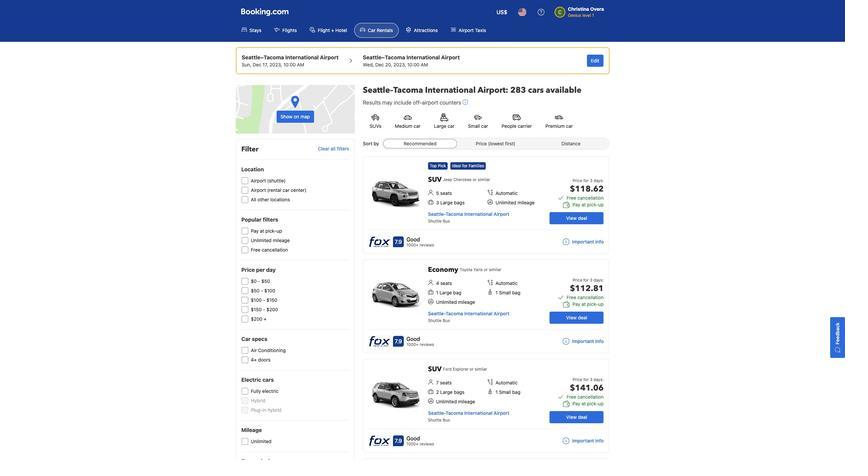 Task type: vqa. For each thing, say whether or not it's contained in the screenshot.
Rome inside the Rome - Termini Train Station 1.1 miles from center
no



Task type: locate. For each thing, give the bounding box(es) containing it.
popular
[[242, 217, 262, 223]]

cancellation down $118.62
[[578, 195, 604, 201]]

2 reviews from the top
[[420, 342, 434, 347]]

3 view deal from the top
[[567, 415, 588, 420]]

1 vertical spatial important
[[572, 339, 594, 344]]

us$
[[497, 9, 508, 15]]

1 vertical spatial car
[[242, 336, 251, 342]]

1 horizontal spatial cars
[[528, 85, 544, 96]]

seattle-tacoma international airport shuttle bus down 2 large bags
[[428, 410, 510, 423]]

or for $112.81
[[484, 267, 488, 272]]

price for $141.06
[[573, 377, 583, 382]]

pick- for $118.62
[[587, 202, 599, 208]]

$200
[[267, 307, 278, 313], [251, 316, 263, 322]]

2 bus from the top
[[443, 318, 450, 323]]

pay at pick-up down $141.06
[[573, 401, 604, 407]]

for for $118.62
[[584, 178, 589, 183]]

3
[[590, 178, 593, 183], [436, 200, 439, 206], [590, 278, 593, 283], [590, 377, 593, 382]]

0 horizontal spatial filters
[[263, 217, 278, 223]]

2 automatic from the top
[[496, 281, 518, 286]]

2 good 1000+ reviews from the top
[[407, 336, 434, 347]]

product card group
[[363, 157, 610, 254], [363, 260, 610, 354], [363, 359, 610, 453]]

1 vertical spatial seattle-tacoma international airport shuttle bus
[[428, 311, 510, 323]]

10:00 inside "seattle–tacoma international airport wed, dec 20, 2023, 10:00 am"
[[408, 62, 420, 68]]

- right $0
[[258, 278, 260, 284]]

2 vertical spatial small
[[499, 390, 511, 395]]

2 info from the top
[[596, 339, 604, 344]]

1 vertical spatial $50
[[251, 288, 260, 294]]

2 vertical spatial shuttle
[[428, 418, 442, 423]]

1 vertical spatial view deal
[[567, 315, 588, 321]]

free up price per day
[[251, 247, 261, 253]]

deal
[[578, 215, 588, 221], [578, 315, 588, 321], [578, 415, 588, 420]]

all
[[331, 146, 336, 152]]

3 seattle- from the top
[[428, 410, 446, 416]]

view deal down $118.62
[[567, 215, 588, 221]]

-
[[258, 278, 260, 284], [261, 288, 263, 294], [263, 297, 265, 303], [263, 307, 265, 313]]

4+ doors
[[251, 357, 271, 363]]

2 vertical spatial 7.9 element
[[393, 436, 404, 447]]

bags down suv jeep cherokee or similar
[[454, 200, 465, 206]]

car left the specs
[[242, 336, 251, 342]]

car inside skip to main content element
[[368, 27, 376, 33]]

suv for suv ford explorer or similar
[[428, 365, 442, 374]]

2 seattle-tacoma international airport shuttle bus from the top
[[428, 311, 510, 323]]

show on map
[[281, 114, 310, 119]]

0 vertical spatial automatic
[[496, 190, 518, 196]]

+ left hotel
[[331, 27, 334, 33]]

similar inside suv jeep cherokee or similar
[[478, 177, 491, 182]]

view deal button for $118.62
[[550, 212, 604, 224]]

dec left "17,"
[[253, 62, 261, 68]]

1 horizontal spatial $100
[[264, 288, 275, 294]]

airport
[[459, 27, 474, 33], [320, 54, 339, 60], [441, 54, 460, 60], [251, 178, 266, 184], [251, 187, 266, 193], [494, 211, 510, 217], [494, 311, 510, 317], [494, 410, 510, 416]]

1 supplied by rc - fox image from the top
[[369, 237, 390, 247]]

0 vertical spatial customer rating 7.9 good element
[[407, 236, 434, 244]]

locations
[[270, 197, 290, 203]]

pick- for $112.81
[[587, 301, 599, 307]]

10:00 for seattle–tacoma international airport wed, dec 20, 2023, 10:00 am
[[408, 62, 420, 68]]

free cancellation down $118.62
[[567, 195, 604, 201]]

2 supplied by rc - fox image from the top
[[369, 337, 390, 347]]

2 vertical spatial 1000+
[[407, 442, 419, 447]]

bag for $141.06
[[513, 390, 521, 395]]

2 tacoma from the top
[[446, 311, 463, 317]]

2 view deal from the top
[[567, 315, 588, 321]]

$50 down $0
[[251, 288, 260, 294]]

good for $112.81
[[407, 336, 420, 342]]

view down $118.62
[[567, 215, 577, 221]]

price
[[476, 141, 487, 147], [573, 178, 583, 183], [242, 267, 255, 273], [573, 278, 583, 283], [573, 377, 583, 382]]

1 2023, from the left
[[270, 62, 282, 68]]

view deal button down $141.06
[[550, 411, 604, 424]]

2 vertical spatial important
[[572, 438, 594, 444]]

- up $150 - $200
[[263, 297, 265, 303]]

0 horizontal spatial dec
[[253, 62, 261, 68]]

free cancellation down $141.06
[[567, 394, 604, 400]]

shuttle
[[428, 219, 442, 224], [428, 318, 442, 323], [428, 418, 442, 423]]

2 vertical spatial tacoma
[[446, 410, 463, 416]]

cancellation down $141.06
[[578, 394, 604, 400]]

1 suv from the top
[[428, 175, 442, 184]]

1 1 small bag from the top
[[496, 290, 521, 296]]

0 vertical spatial days:
[[594, 178, 604, 183]]

0 vertical spatial good 1000+ reviews
[[407, 237, 434, 248]]

carrier
[[518, 123, 532, 129]]

2 7.9 element from the top
[[393, 336, 404, 347]]

1 horizontal spatial car
[[368, 27, 376, 33]]

- for $150
[[263, 307, 265, 313]]

up for $112.81
[[599, 301, 604, 307]]

3 shuttle from the top
[[428, 418, 442, 423]]

or inside economy toyota yaris or similar
[[484, 267, 488, 272]]

price for $112.81
[[573, 278, 583, 283]]

283
[[511, 85, 526, 96]]

2
[[436, 390, 439, 395]]

+ for $200
[[264, 316, 267, 322]]

conditioning
[[258, 348, 286, 353]]

0 horizontal spatial 10:00
[[284, 62, 296, 68]]

free cancellation up day
[[251, 247, 288, 253]]

2 vertical spatial view deal button
[[550, 411, 604, 424]]

days: up $141.06
[[594, 377, 604, 382]]

days: up $118.62
[[594, 178, 604, 183]]

1 vertical spatial or
[[484, 267, 488, 272]]

3 up $141.06
[[590, 377, 593, 382]]

0 vertical spatial 7.9
[[395, 239, 402, 245]]

1 deal from the top
[[578, 215, 588, 221]]

view for $112.81
[[567, 315, 577, 321]]

- down $100 - $150
[[263, 307, 265, 313]]

people
[[502, 123, 517, 129]]

view deal down $141.06
[[567, 415, 588, 420]]

10:00 down "pick-up location" element
[[284, 62, 296, 68]]

good 1000+ reviews for $141.06
[[407, 436, 434, 447]]

1 view from the top
[[567, 215, 577, 221]]

seattle–tacoma inside seattle–tacoma international airport sun, dec 17, 2023, 10:00 am
[[242, 54, 284, 60]]

2 10:00 from the left
[[408, 62, 420, 68]]

view down $141.06
[[567, 415, 577, 420]]

pick-up date element
[[242, 61, 339, 68]]

hybrid
[[268, 407, 282, 413]]

bag for $112.81
[[513, 290, 521, 296]]

view deal down $112.81 at bottom
[[567, 315, 588, 321]]

international
[[285, 54, 319, 60], [407, 54, 440, 60], [425, 85, 476, 96], [465, 211, 493, 217], [465, 311, 493, 317], [465, 410, 493, 416]]

info for $141.06
[[596, 438, 604, 444]]

1 good from the top
[[407, 237, 420, 243]]

or inside suv ford explorer or similar
[[470, 367, 474, 372]]

free cancellation down $112.81 at bottom
[[567, 295, 604, 300]]

3 days: from the top
[[594, 377, 604, 382]]

similar down families
[[478, 177, 491, 182]]

seattle-tacoma international airport button down 2 large bags
[[428, 410, 510, 416]]

0 horizontal spatial cars
[[263, 377, 274, 383]]

cancellation down $112.81 at bottom
[[578, 295, 604, 300]]

7.9 for $141.06
[[395, 438, 402, 444]]

2 shuttle from the top
[[428, 318, 442, 323]]

pick- down $141.06
[[587, 401, 599, 407]]

price per day
[[242, 267, 276, 273]]

feedback button
[[831, 318, 846, 358]]

seattle- for $112.81
[[428, 311, 446, 317]]

0 horizontal spatial $100
[[251, 297, 262, 303]]

shuttle down the 3 large bags
[[428, 219, 442, 224]]

other
[[258, 197, 269, 203]]

3 important info button from the top
[[563, 438, 604, 445]]

0 vertical spatial 1000+
[[407, 243, 419, 248]]

at for $112.81
[[582, 301, 586, 307]]

deal down $118.62
[[578, 215, 588, 221]]

filters right the popular
[[263, 217, 278, 223]]

0 vertical spatial 7.9 element
[[393, 237, 404, 247]]

bus for $112.81
[[443, 318, 450, 323]]

car down counters
[[448, 123, 455, 129]]

1000+
[[407, 243, 419, 248], [407, 342, 419, 347], [407, 442, 419, 447]]

hybrid
[[251, 398, 266, 404]]

0 vertical spatial important info button
[[563, 239, 604, 245]]

seattle–tacoma up the may
[[363, 85, 423, 96]]

1 important from the top
[[572, 239, 594, 245]]

seattle–tacoma inside "seattle–tacoma international airport wed, dec 20, 2023, 10:00 am"
[[363, 54, 405, 60]]

suv ford explorer or similar
[[428, 365, 488, 374]]

3 up $112.81 at bottom
[[590, 278, 593, 283]]

pick- down $118.62
[[587, 202, 599, 208]]

small inside button
[[468, 123, 480, 129]]

1 vertical spatial bus
[[443, 318, 450, 323]]

info
[[596, 239, 604, 245], [596, 339, 604, 344], [596, 438, 604, 444]]

medium car button
[[388, 109, 428, 134]]

2023, inside seattle–tacoma international airport sun, dec 17, 2023, 10:00 am
[[270, 62, 282, 68]]

1 bags from the top
[[454, 200, 465, 206]]

2 vertical spatial good 1000+ reviews
[[407, 436, 434, 447]]

1 horizontal spatial filters
[[337, 146, 349, 152]]

3 inside price for 3 days: $118.62
[[590, 178, 593, 183]]

1 horizontal spatial +
[[331, 27, 334, 33]]

for for $112.81
[[584, 278, 589, 283]]

0 vertical spatial bags
[[454, 200, 465, 206]]

0 vertical spatial info
[[596, 239, 604, 245]]

1 reviews from the top
[[420, 243, 434, 248]]

cancellation up day
[[262, 247, 288, 253]]

dec inside seattle–tacoma international airport sun, dec 17, 2023, 10:00 am
[[253, 62, 261, 68]]

in
[[263, 407, 267, 413]]

seattle–tacoma for seattle–tacoma international airport wed, dec 20, 2023, 10:00 am
[[363, 54, 405, 60]]

days: for $112.81
[[594, 278, 604, 283]]

for right ideal
[[463, 163, 468, 168]]

3 inside price for 3 days: $141.06
[[590, 377, 593, 382]]

price up $141.06
[[573, 377, 583, 382]]

2 2023, from the left
[[394, 62, 406, 68]]

$200 +
[[251, 316, 267, 322]]

pick-up location element
[[242, 53, 339, 61]]

1 seattle- from the top
[[428, 211, 446, 217]]

3 tacoma from the top
[[446, 410, 463, 416]]

cherokee
[[454, 177, 472, 182]]

bus for $141.06
[[443, 418, 450, 423]]

deal down $112.81 at bottom
[[578, 315, 588, 321]]

$50 - $100
[[251, 288, 275, 294]]

bus down 2 large bags
[[443, 418, 450, 423]]

cancellation for $118.62
[[578, 195, 604, 201]]

3 7.9 from the top
[[395, 438, 402, 444]]

1 days: from the top
[[594, 178, 604, 183]]

small for $112.81
[[499, 290, 511, 296]]

am
[[297, 62, 304, 68], [421, 62, 428, 68]]

cancellation for $141.06
[[578, 394, 604, 400]]

seattle–tacoma international airport group
[[242, 53, 339, 68], [363, 53, 460, 68]]

1 vertical spatial small
[[499, 290, 511, 296]]

bus down 1 large bag
[[443, 318, 450, 323]]

$100
[[264, 288, 275, 294], [251, 297, 262, 303]]

1 vertical spatial $100
[[251, 297, 262, 303]]

days: up $112.81 at bottom
[[594, 278, 604, 283]]

seattle-tacoma international airport shuttle bus
[[428, 211, 510, 224], [428, 311, 510, 323], [428, 410, 510, 423]]

car for premium car
[[566, 123, 573, 129]]

1 info from the top
[[596, 239, 604, 245]]

shuttle for $112.81
[[428, 318, 442, 323]]

customer rating 7.9 good element
[[407, 236, 434, 244], [407, 335, 434, 343], [407, 435, 434, 443]]

3 seattle-tacoma international airport shuttle bus from the top
[[428, 410, 510, 423]]

toyota
[[460, 267, 473, 272]]

airport inside seattle–tacoma international airport sun, dec 17, 2023, 10:00 am
[[320, 54, 339, 60]]

up down $141.06
[[599, 401, 604, 407]]

seattle–tacoma international airport: 283 cars available
[[363, 85, 582, 96]]

0 vertical spatial view deal
[[567, 215, 588, 221]]

2 important from the top
[[572, 339, 594, 344]]

customer rating 7.9 good element for $141.06
[[407, 435, 434, 443]]

1 vertical spatial similar
[[489, 267, 502, 272]]

$100 - $150
[[251, 297, 278, 303]]

1 vertical spatial 7.9
[[395, 339, 402, 345]]

include
[[394, 100, 412, 106]]

0 vertical spatial seattle-tacoma international airport button
[[428, 211, 510, 217]]

2 view from the top
[[567, 315, 577, 321]]

1 view deal from the top
[[567, 215, 588, 221]]

2023, inside "seattle–tacoma international airport wed, dec 20, 2023, 10:00 am"
[[394, 62, 406, 68]]

pick
[[438, 163, 446, 168]]

top pick
[[430, 163, 446, 168]]

3 info from the top
[[596, 438, 604, 444]]

1 vertical spatial seattle-
[[428, 311, 446, 317]]

1 good 1000+ reviews from the top
[[407, 237, 434, 248]]

0 vertical spatial 1 small bag
[[496, 290, 521, 296]]

2 vertical spatial similar
[[475, 367, 488, 372]]

2 vertical spatial good
[[407, 436, 420, 442]]

price inside price for 3 days: $141.06
[[573, 377, 583, 382]]

3 product card group from the top
[[363, 359, 610, 453]]

1 horizontal spatial $200
[[267, 307, 278, 313]]

price up $118.62
[[573, 178, 583, 183]]

1 vertical spatial important info button
[[563, 338, 604, 345]]

important info button for $112.81
[[563, 338, 604, 345]]

customer rating 7.9 good element for $112.81
[[407, 335, 434, 343]]

price left (lowest
[[476, 141, 487, 147]]

4 seats
[[436, 281, 452, 286]]

premium
[[546, 123, 565, 129]]

days: for $141.06
[[594, 377, 604, 382]]

am down the drop-off location element
[[421, 62, 428, 68]]

for inside price for 3 days: $118.62
[[584, 178, 589, 183]]

at down $112.81 at bottom
[[582, 301, 586, 307]]

2 vertical spatial important info
[[572, 438, 604, 444]]

product card group containing $118.62
[[363, 157, 610, 254]]

2 vertical spatial seats
[[440, 380, 452, 386]]

up
[[599, 202, 604, 208], [277, 228, 282, 234], [599, 301, 604, 307], [599, 401, 604, 407]]

cars right 283
[[528, 85, 544, 96]]

car
[[368, 27, 376, 33], [242, 336, 251, 342]]

air conditioning
[[251, 348, 286, 353]]

0 horizontal spatial seattle–tacoma international airport group
[[242, 53, 339, 68]]

product card group containing $141.06
[[363, 359, 610, 453]]

1 vertical spatial suv
[[428, 365, 442, 374]]

3 view from the top
[[567, 415, 577, 420]]

pay down $141.06
[[573, 401, 581, 407]]

car for large car
[[448, 123, 455, 129]]

price for $118.62
[[573, 178, 583, 183]]

1 horizontal spatial $50
[[262, 278, 270, 284]]

2 good from the top
[[407, 336, 420, 342]]

stays link
[[236, 23, 267, 38]]

product card group containing $112.81
[[363, 260, 610, 354]]

1 vertical spatial 7.9 element
[[393, 336, 404, 347]]

flight
[[318, 27, 330, 33]]

am inside "seattle–tacoma international airport wed, dec 20, 2023, 10:00 am"
[[421, 62, 428, 68]]

up down $112.81 at bottom
[[599, 301, 604, 307]]

car up price (lowest first) at the top
[[481, 123, 488, 129]]

2 7.9 from the top
[[395, 339, 402, 345]]

similar inside economy toyota yaris or similar
[[489, 267, 502, 272]]

3 good from the top
[[407, 436, 420, 442]]

up down $118.62
[[599, 202, 604, 208]]

3 view deal button from the top
[[550, 411, 604, 424]]

for for $141.06
[[584, 377, 589, 382]]

1 product card group from the top
[[363, 157, 610, 254]]

3 good 1000+ reviews from the top
[[407, 436, 434, 447]]

1 vertical spatial supplied by rc - fox image
[[369, 337, 390, 347]]

0 vertical spatial small
[[468, 123, 480, 129]]

1 horizontal spatial $150
[[267, 297, 278, 303]]

am down "pick-up location" element
[[297, 62, 304, 68]]

+ down $150 - $200
[[264, 316, 267, 322]]

1 dec from the left
[[253, 62, 261, 68]]

0 vertical spatial +
[[331, 27, 334, 33]]

1 vertical spatial 1 small bag
[[496, 390, 521, 395]]

suv left ford
[[428, 365, 442, 374]]

2 dec from the left
[[376, 62, 384, 68]]

by
[[374, 141, 379, 147]]

pick- for $141.06
[[587, 401, 599, 407]]

pay at pick-up down $112.81 at bottom
[[573, 301, 604, 307]]

0 vertical spatial $100
[[264, 288, 275, 294]]

2 vertical spatial important info button
[[563, 438, 604, 445]]

airport (rental car center)
[[251, 187, 307, 193]]

2 customer rating 7.9 good element from the top
[[407, 335, 434, 343]]

cars
[[528, 85, 544, 96], [263, 377, 274, 383]]

unlimited mileage
[[496, 200, 535, 206], [251, 238, 290, 243], [436, 299, 475, 305], [436, 399, 475, 405]]

supplied by rc - fox image
[[369, 237, 390, 247], [369, 337, 390, 347], [369, 436, 390, 446]]

cars up the electric
[[263, 377, 274, 383]]

7.9 element
[[393, 237, 404, 247], [393, 336, 404, 347], [393, 436, 404, 447]]

sort
[[363, 141, 373, 147]]

attractions
[[414, 27, 438, 33]]

deal for $141.06
[[578, 415, 588, 420]]

2 vertical spatial product card group
[[363, 359, 610, 453]]

2 seattle- from the top
[[428, 311, 446, 317]]

seats for $141.06
[[440, 380, 452, 386]]

price inside price for 3 days: $118.62
[[573, 178, 583, 183]]

1 horizontal spatial 10:00
[[408, 62, 420, 68]]

2 1 small bag from the top
[[496, 390, 521, 395]]

dec left 20,
[[376, 62, 384, 68]]

2 1000+ from the top
[[407, 342, 419, 347]]

recommended
[[404, 141, 437, 147]]

pay at pick-up down $118.62
[[573, 202, 604, 208]]

1 vertical spatial bags
[[454, 390, 465, 395]]

10:00 inside seattle–tacoma international airport sun, dec 17, 2023, 10:00 am
[[284, 62, 296, 68]]

20,
[[385, 62, 392, 68]]

days: inside the price for 3 days: $112.81
[[594, 278, 604, 283]]

pick-
[[587, 202, 599, 208], [266, 228, 277, 234], [587, 301, 599, 307], [587, 401, 599, 407]]

1 vertical spatial good
[[407, 336, 420, 342]]

1 am from the left
[[297, 62, 304, 68]]

1 horizontal spatial seattle–tacoma international airport group
[[363, 53, 460, 68]]

1 vertical spatial $200
[[251, 316, 263, 322]]

seattle-tacoma international airport button down 1 large bag
[[428, 311, 510, 317]]

0 vertical spatial supplied by rc - fox image
[[369, 237, 390, 247]]

at down $118.62
[[582, 202, 586, 208]]

1000+ for $112.81
[[407, 342, 419, 347]]

yaris
[[474, 267, 483, 272]]

drop-off location element
[[363, 53, 460, 61]]

2 am from the left
[[421, 62, 428, 68]]

seattle- down 1 large bag
[[428, 311, 446, 317]]

2 vertical spatial view
[[567, 415, 577, 420]]

0 vertical spatial bus
[[443, 219, 450, 224]]

similar inside suv ford explorer or similar
[[475, 367, 488, 372]]

good
[[407, 237, 420, 243], [407, 336, 420, 342], [407, 436, 420, 442]]

2 important info button from the top
[[563, 338, 604, 345]]

car left rentals
[[368, 27, 376, 33]]

seattle-tacoma international airport button down the 3 large bags
[[428, 211, 510, 217]]

bags right 2
[[454, 390, 465, 395]]

am inside seattle–tacoma international airport sun, dec 17, 2023, 10:00 am
[[297, 62, 304, 68]]

view for $141.06
[[567, 415, 577, 420]]

2 vertical spatial supplied by rc - fox image
[[369, 436, 390, 446]]

1 seattle-tacoma international airport shuttle bus from the top
[[428, 211, 510, 224]]

clear
[[318, 146, 330, 152]]

2 days: from the top
[[594, 278, 604, 283]]

1 small bag
[[496, 290, 521, 296], [496, 390, 521, 395]]

seats right 4
[[441, 281, 452, 286]]

seattle- down 2
[[428, 410, 446, 416]]

price up $112.81 at bottom
[[573, 278, 583, 283]]

dec inside "seattle–tacoma international airport wed, dec 20, 2023, 10:00 am"
[[376, 62, 384, 68]]

people carrier
[[502, 123, 532, 129]]

price inside the sort by "element"
[[476, 141, 487, 147]]

0 vertical spatial shuttle
[[428, 219, 442, 224]]

1 vertical spatial +
[[264, 316, 267, 322]]

view
[[567, 215, 577, 221], [567, 315, 577, 321], [567, 415, 577, 420]]

0 vertical spatial deal
[[578, 215, 588, 221]]

0 vertical spatial $200
[[267, 307, 278, 313]]

2 deal from the top
[[578, 315, 588, 321]]

price inside the price for 3 days: $112.81
[[573, 278, 583, 283]]

shuttle for $141.06
[[428, 418, 442, 423]]

pick- down popular filters at the top of page
[[266, 228, 277, 234]]

2023, right "17,"
[[270, 62, 282, 68]]

view deal
[[567, 215, 588, 221], [567, 315, 588, 321], [567, 415, 588, 420]]

2023, right 20,
[[394, 62, 406, 68]]

0 vertical spatial product card group
[[363, 157, 610, 254]]

1 7.9 element from the top
[[393, 237, 404, 247]]

3 important from the top
[[572, 438, 594, 444]]

popular filters
[[242, 217, 278, 223]]

free for $118.62
[[567, 195, 577, 201]]

(lowest
[[488, 141, 504, 147]]

seattle–tacoma up "17,"
[[242, 54, 284, 60]]

important for $141.06
[[572, 438, 594, 444]]

3 deal from the top
[[578, 415, 588, 420]]

days: inside price for 3 days: $141.06
[[594, 377, 604, 382]]

dec for seattle–tacoma international airport wed, dec 20, 2023, 10:00 am
[[376, 62, 384, 68]]

mileage
[[242, 427, 262, 433]]

similar right yaris
[[489, 267, 502, 272]]

2 product card group from the top
[[363, 260, 610, 354]]

1 view deal button from the top
[[550, 212, 604, 224]]

1 horizontal spatial am
[[421, 62, 428, 68]]

1 bus from the top
[[443, 219, 450, 224]]

7.9 element for $112.81
[[393, 336, 404, 347]]

1 vertical spatial good 1000+ reviews
[[407, 336, 434, 347]]

car for car specs
[[242, 336, 251, 342]]

mileage
[[518, 200, 535, 206], [273, 238, 290, 243], [458, 299, 475, 305], [458, 399, 475, 405]]

0 horizontal spatial 2023,
[[270, 62, 282, 68]]

up for $141.06
[[599, 401, 604, 407]]

- down $0 - $50
[[261, 288, 263, 294]]

free down $141.06
[[567, 394, 577, 400]]

seats right 7
[[440, 380, 452, 386]]

medium
[[395, 123, 413, 129]]

overa
[[591, 6, 604, 12]]

0 vertical spatial view
[[567, 215, 577, 221]]

similar right explorer
[[475, 367, 488, 372]]

1 vertical spatial seattle-tacoma international airport button
[[428, 311, 510, 317]]

3 seattle-tacoma international airport button from the top
[[428, 410, 510, 416]]

counters
[[440, 100, 461, 106]]

tacoma for $141.06
[[446, 410, 463, 416]]

0 horizontal spatial car
[[242, 336, 251, 342]]

for inside price for 3 days: $141.06
[[584, 377, 589, 382]]

for up $141.06
[[584, 377, 589, 382]]

tacoma down the 3 large bags
[[446, 211, 463, 217]]

flights link
[[269, 23, 303, 38]]

0 vertical spatial similar
[[478, 177, 491, 182]]

free down $112.81 at bottom
[[567, 295, 577, 300]]

+
[[331, 27, 334, 33], [264, 316, 267, 322]]

seattle-
[[428, 211, 446, 217], [428, 311, 446, 317], [428, 410, 446, 416]]

1 seattle-tacoma international airport button from the top
[[428, 211, 510, 217]]

2023, for seattle–tacoma international airport sun, dec 17, 2023, 10:00 am
[[270, 62, 282, 68]]

seattle-tacoma international airport shuttle bus for $141.06
[[428, 410, 510, 423]]

1 10:00 from the left
[[284, 62, 296, 68]]

1 vertical spatial days:
[[594, 278, 604, 283]]

car right premium
[[566, 123, 573, 129]]

3 customer rating 7.9 good element from the top
[[407, 435, 434, 443]]

bus down the 3 large bags
[[443, 219, 450, 224]]

car inside 'button'
[[566, 123, 573, 129]]

1 small bag for $112.81
[[496, 290, 521, 296]]

$200 down $100 - $150
[[267, 307, 278, 313]]

1 vertical spatial seats
[[441, 281, 452, 286]]

2 important info from the top
[[572, 339, 604, 344]]

pay down $118.62
[[573, 202, 581, 208]]

$50 up $50 - $100
[[262, 278, 270, 284]]

1 vertical spatial 1000+
[[407, 342, 419, 347]]

3 inside the price for 3 days: $112.81
[[590, 278, 593, 283]]

2 view deal button from the top
[[550, 312, 604, 324]]

filters inside clear all filters button
[[337, 146, 349, 152]]

3 1000+ from the top
[[407, 442, 419, 447]]

2 seattle-tacoma international airport button from the top
[[428, 311, 510, 317]]

0 vertical spatial car
[[368, 27, 376, 33]]

+ for flight
[[331, 27, 334, 33]]

7.9 element for $141.06
[[393, 436, 404, 447]]

3 reviews from the top
[[420, 442, 434, 447]]

seats for $112.81
[[441, 281, 452, 286]]

3 important info from the top
[[572, 438, 604, 444]]

seattle-tacoma international airport button
[[428, 211, 510, 217], [428, 311, 510, 317], [428, 410, 510, 416]]

seattle–tacoma up 20,
[[363, 54, 405, 60]]

cancellation for $112.81
[[578, 295, 604, 300]]

0 vertical spatial suv
[[428, 175, 442, 184]]

automatic
[[496, 190, 518, 196], [496, 281, 518, 286], [496, 380, 518, 386]]

1 vertical spatial automatic
[[496, 281, 518, 286]]

+ inside skip to main content element
[[331, 27, 334, 33]]

3 automatic from the top
[[496, 380, 518, 386]]

suv for suv jeep cherokee or similar
[[428, 175, 442, 184]]

may
[[382, 100, 393, 106]]

7.9 for $112.81
[[395, 339, 402, 345]]

3 7.9 element from the top
[[393, 436, 404, 447]]

2 bags from the top
[[454, 390, 465, 395]]

seats right '5'
[[441, 190, 452, 196]]

0 vertical spatial tacoma
[[446, 211, 463, 217]]

1 small bag for $141.06
[[496, 390, 521, 395]]

days: inside price for 3 days: $118.62
[[594, 178, 604, 183]]

1 automatic from the top
[[496, 190, 518, 196]]

or right explorer
[[470, 367, 474, 372]]

3 bus from the top
[[443, 418, 450, 423]]

shuttle down 2
[[428, 418, 442, 423]]

2 vertical spatial 7.9
[[395, 438, 402, 444]]

large inside button
[[434, 123, 447, 129]]

tacoma down 2 large bags
[[446, 410, 463, 416]]

3 supplied by rc - fox image from the top
[[369, 436, 390, 446]]

- for $0
[[258, 278, 260, 284]]

0 horizontal spatial $200
[[251, 316, 263, 322]]

pick- down $112.81 at bottom
[[587, 301, 599, 307]]

pay at pick-up for $112.81
[[573, 301, 604, 307]]

reviews for $141.06
[[420, 442, 434, 447]]

at down $141.06
[[582, 401, 586, 407]]

shuttle down 1 large bag
[[428, 318, 442, 323]]

for inside the price for 3 days: $112.81
[[584, 278, 589, 283]]

seattle- for $141.06
[[428, 410, 446, 416]]

1 horizontal spatial dec
[[376, 62, 384, 68]]

0 vertical spatial good
[[407, 237, 420, 243]]

1 tacoma from the top
[[446, 211, 463, 217]]

2 vertical spatial view deal
[[567, 415, 588, 420]]

airport inside "seattle–tacoma international airport wed, dec 20, 2023, 10:00 am"
[[441, 54, 460, 60]]

2 suv from the top
[[428, 365, 442, 374]]

2 vertical spatial or
[[470, 367, 474, 372]]



Task type: describe. For each thing, give the bounding box(es) containing it.
seattle–tacoma for seattle–tacoma international airport: 283 cars available
[[363, 85, 423, 96]]

center)
[[291, 187, 307, 193]]

sort by element
[[382, 138, 610, 150]]

seattle-tacoma international airport button for $112.81
[[428, 311, 510, 317]]

good for $141.06
[[407, 436, 420, 442]]

at down popular filters at the top of page
[[260, 228, 264, 234]]

supplied by rc - fox image for $141.06
[[369, 436, 390, 446]]

large car button
[[428, 109, 462, 134]]

flights
[[283, 27, 297, 33]]

$150 - $200
[[251, 307, 278, 313]]

view deal button for $112.81
[[550, 312, 604, 324]]

flight + hotel link
[[304, 23, 353, 38]]

dec for seattle–tacoma international airport sun, dec 17, 2023, 10:00 am
[[253, 62, 261, 68]]

jeep
[[443, 177, 453, 182]]

1 vertical spatial cars
[[263, 377, 274, 383]]

pay at pick-up down popular filters at the top of page
[[251, 228, 282, 234]]

1 important info from the top
[[572, 239, 604, 245]]

0 horizontal spatial $150
[[251, 307, 262, 313]]

supplied by rc - fox image for $112.81
[[369, 337, 390, 347]]

people carrier button
[[495, 109, 539, 134]]

electric cars
[[242, 377, 274, 383]]

17,
[[263, 62, 268, 68]]

car for medium car
[[414, 123, 421, 129]]

suvs
[[370, 123, 382, 129]]

am for seattle–tacoma international airport sun, dec 17, 2023, 10:00 am
[[297, 62, 304, 68]]

off-
[[413, 100, 422, 106]]

show
[[281, 114, 293, 119]]

important info for $141.06
[[572, 438, 604, 444]]

view deal for $112.81
[[567, 315, 588, 321]]

1 customer rating 7.9 good element from the top
[[407, 236, 434, 244]]

$0 - $50
[[251, 278, 270, 284]]

4
[[436, 281, 439, 286]]

seattle–tacoma for seattle–tacoma international airport sun, dec 17, 2023, 10:00 am
[[242, 54, 284, 60]]

deal for $112.81
[[578, 315, 588, 321]]

fully
[[251, 389, 261, 394]]

plug-
[[251, 407, 263, 413]]

3 for $118.62
[[590, 178, 593, 183]]

info for $112.81
[[596, 339, 604, 344]]

(shuttle)
[[267, 178, 286, 184]]

at for $118.62
[[582, 202, 586, 208]]

per
[[256, 267, 265, 273]]

2 seattle–tacoma international airport group from the left
[[363, 53, 460, 68]]

1000+ for $141.06
[[407, 442, 419, 447]]

large car
[[434, 123, 455, 129]]

show on map button
[[236, 85, 355, 134]]

if you choose one, you'll need to make your own way there - but prices can be a lot lower. image
[[463, 100, 468, 105]]

$118.62
[[570, 184, 604, 195]]

international inside "seattle–tacoma international airport wed, dec 20, 2023, 10:00 am"
[[407, 54, 440, 60]]

1 inside christina overa genius level 1
[[593, 13, 594, 18]]

- for $50
[[261, 288, 263, 294]]

deal for $118.62
[[578, 215, 588, 221]]

suv jeep cherokee or similar
[[428, 175, 491, 184]]

first)
[[505, 141, 516, 147]]

skip to main content element
[[0, 0, 846, 42]]

car up locations
[[283, 187, 290, 193]]

view deal button for $141.06
[[550, 411, 604, 424]]

free for $141.06
[[567, 394, 577, 400]]

airport
[[422, 100, 439, 106]]

sun,
[[242, 62, 252, 68]]

automatic for $141.06
[[496, 380, 518, 386]]

christina
[[568, 6, 590, 12]]

specs
[[252, 336, 268, 342]]

on
[[294, 114, 299, 119]]

reviews for $112.81
[[420, 342, 434, 347]]

distance
[[562, 141, 581, 147]]

7
[[436, 380, 439, 386]]

price for 3 days: $118.62
[[570, 178, 604, 195]]

or inside suv jeep cherokee or similar
[[473, 177, 477, 182]]

view for $118.62
[[567, 215, 577, 221]]

fully electric
[[251, 389, 279, 394]]

days: for $118.62
[[594, 178, 604, 183]]

important info for $112.81
[[572, 339, 604, 344]]

10:00 for seattle–tacoma international airport sun, dec 17, 2023, 10:00 am
[[284, 62, 296, 68]]

$0
[[251, 278, 257, 284]]

1 1000+ from the top
[[407, 243, 419, 248]]

clear all filters
[[318, 146, 349, 152]]

top
[[430, 163, 437, 168]]

level
[[583, 13, 591, 18]]

3 large bags
[[436, 200, 465, 206]]

location
[[242, 166, 264, 172]]

all other locations
[[251, 197, 290, 203]]

$141.06
[[570, 383, 604, 394]]

1 shuttle from the top
[[428, 219, 442, 224]]

good 1000+ reviews for $112.81
[[407, 336, 434, 347]]

important info button for $141.06
[[563, 438, 604, 445]]

up down popular filters at the top of page
[[277, 228, 282, 234]]

economy
[[428, 265, 459, 274]]

attractions link
[[400, 23, 444, 38]]

seattle–tacoma international airport wed, dec 20, 2023, 10:00 am
[[363, 54, 460, 68]]

similar for $141.06
[[475, 367, 488, 372]]

0 vertical spatial $150
[[267, 297, 278, 303]]

tacoma for $112.81
[[446, 311, 463, 317]]

up for $118.62
[[599, 202, 604, 208]]

price (lowest first)
[[476, 141, 516, 147]]

suvs button
[[363, 109, 388, 134]]

3 for $141.06
[[590, 377, 593, 382]]

if you choose one, you'll need to make your own way there - but prices can be a lot lower. image
[[463, 100, 468, 105]]

taxis
[[475, 27, 486, 33]]

large for 5 seats
[[441, 200, 453, 206]]

medium car
[[395, 123, 421, 129]]

view deal for $118.62
[[567, 215, 588, 221]]

0 vertical spatial cars
[[528, 85, 544, 96]]

ideal for families
[[452, 163, 484, 168]]

car for car rentals
[[368, 27, 376, 33]]

edit
[[591, 58, 600, 63]]

- for $100
[[263, 297, 265, 303]]

large for 7 seats
[[440, 390, 453, 395]]

drop-off date element
[[363, 61, 460, 68]]

1 important info button from the top
[[563, 239, 604, 245]]

all
[[251, 197, 256, 203]]

airport (shuttle)
[[251, 178, 286, 184]]

feedback
[[835, 323, 841, 345]]

small for $141.06
[[499, 390, 511, 395]]

premium car button
[[539, 109, 580, 134]]

us$ button
[[493, 4, 512, 20]]

hotel
[[336, 27, 347, 33]]

bags for 3 large bags
[[454, 200, 465, 206]]

map
[[301, 114, 310, 119]]

$112.81
[[570, 283, 604, 294]]

airport:
[[478, 85, 509, 96]]

1 vertical spatial filters
[[263, 217, 278, 223]]

2023, for seattle–tacoma international airport wed, dec 20, 2023, 10:00 am
[[394, 62, 406, 68]]

price for 3 days: $112.81
[[570, 278, 604, 294]]

pay at pick-up for $118.62
[[573, 202, 604, 208]]

sort by
[[363, 141, 379, 147]]

international inside seattle–tacoma international airport sun, dec 17, 2023, 10:00 am
[[285, 54, 319, 60]]

0 vertical spatial $50
[[262, 278, 270, 284]]

car rentals
[[368, 27, 393, 33]]

0 horizontal spatial $50
[[251, 288, 260, 294]]

automatic for $112.81
[[496, 281, 518, 286]]

pay at pick-up for $141.06
[[573, 401, 604, 407]]

doors
[[258, 357, 271, 363]]

or for $141.06
[[470, 367, 474, 372]]

0 vertical spatial seats
[[441, 190, 452, 196]]

economy toyota yaris or similar
[[428, 265, 502, 274]]

5
[[436, 190, 439, 196]]

2 large bags
[[436, 390, 465, 395]]

7 seats
[[436, 380, 452, 386]]

plug-in hybrid
[[251, 407, 282, 413]]

car for small car
[[481, 123, 488, 129]]

1 seattle–tacoma international airport group from the left
[[242, 53, 339, 68]]

bags for 2 large bags
[[454, 390, 465, 395]]

ideal
[[452, 163, 461, 168]]

free cancellation for $112.81
[[567, 295, 604, 300]]

free for $112.81
[[567, 295, 577, 300]]

price left per
[[242, 267, 255, 273]]

search summary element
[[236, 47, 610, 74]]

view deal for $141.06
[[567, 415, 588, 420]]

free cancellation for $141.06
[[567, 394, 604, 400]]

pay for $118.62
[[573, 202, 581, 208]]

am for seattle–tacoma international airport wed, dec 20, 2023, 10:00 am
[[421, 62, 428, 68]]

pay for $141.06
[[573, 401, 581, 407]]

large for 4 seats
[[440, 290, 452, 296]]

available
[[546, 85, 582, 96]]

pay down the popular
[[251, 228, 259, 234]]

airport inside skip to main content element
[[459, 27, 474, 33]]

3 down '5'
[[436, 200, 439, 206]]

important for $112.81
[[572, 339, 594, 344]]

airport taxis link
[[445, 23, 492, 38]]

at for $141.06
[[582, 401, 586, 407]]

wed,
[[363, 62, 374, 68]]

3 for $112.81
[[590, 278, 593, 283]]

ford
[[443, 367, 452, 372]]

1 7.9 from the top
[[395, 239, 402, 245]]

flight + hotel
[[318, 27, 347, 33]]



